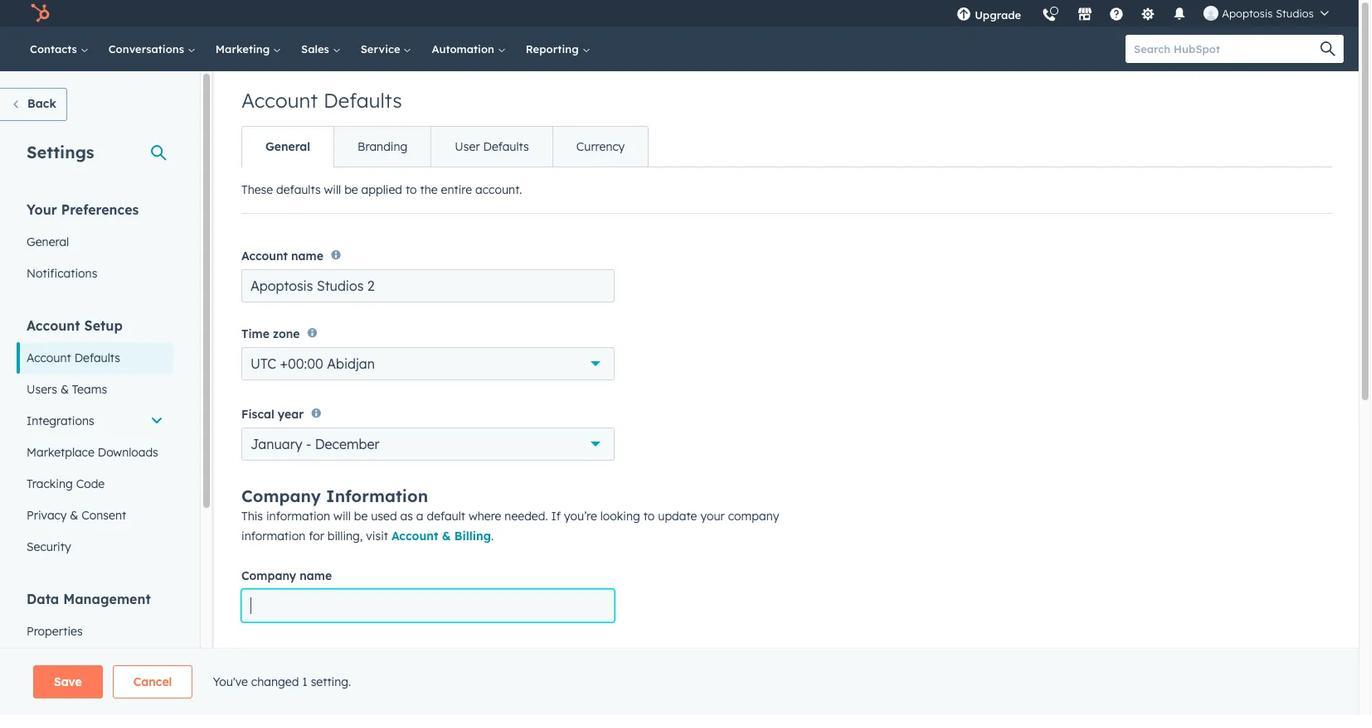 Task type: vqa. For each thing, say whether or not it's contained in the screenshot.
the entire
yes



Task type: locate. For each thing, give the bounding box(es) containing it.
security
[[27, 540, 71, 555]]

account down marketing link
[[241, 88, 318, 113]]

users & teams
[[27, 382, 107, 397]]

name down defaults
[[291, 249, 323, 264]]

& down default
[[442, 529, 451, 544]]

company
[[728, 509, 779, 524]]

search image
[[1321, 41, 1335, 56]]

1 horizontal spatial to
[[643, 509, 655, 524]]

marketplace
[[27, 445, 94, 460]]

information up for
[[266, 509, 330, 524]]

your
[[700, 509, 725, 524]]

used
[[371, 509, 397, 524]]

where
[[469, 509, 501, 524]]

utc +00:00 abidjan button
[[241, 347, 615, 380]]

1 company from the top
[[241, 486, 321, 507]]

& for export
[[69, 688, 77, 703]]

& for consent
[[70, 508, 78, 523]]

you've changed 1 setting.
[[213, 675, 351, 690]]

entire
[[441, 182, 472, 197]]

1 vertical spatial general link
[[17, 226, 173, 258]]

&
[[60, 382, 69, 397], [70, 508, 78, 523], [442, 529, 451, 544], [69, 688, 77, 703]]

navigation containing general
[[241, 126, 649, 168]]

1 vertical spatial name
[[300, 569, 332, 584]]

general inside 'navigation'
[[265, 139, 310, 154]]

company down the this
[[241, 569, 296, 584]]

account & billing link
[[391, 529, 491, 544]]

to
[[406, 182, 417, 197], [643, 509, 655, 524]]

menu
[[947, 0, 1339, 32]]

integrations
[[27, 414, 94, 429]]

company domain
[[241, 649, 343, 664]]

account setup element
[[17, 317, 173, 563]]

data
[[27, 591, 59, 608]]

general
[[265, 139, 310, 154], [27, 235, 69, 250]]

hubspot link
[[20, 3, 62, 23]]

1 horizontal spatial general
[[265, 139, 310, 154]]

account defaults up users & teams in the left bottom of the page
[[27, 351, 120, 366]]

0 vertical spatial company
[[241, 486, 321, 507]]

marketplace downloads link
[[17, 437, 173, 469]]

0 horizontal spatial defaults
[[74, 351, 120, 366]]

& inside users & teams link
[[60, 382, 69, 397]]

navigation
[[241, 126, 649, 168]]

general link up defaults
[[242, 127, 334, 167]]

defaults
[[323, 88, 402, 113], [483, 139, 529, 154], [74, 351, 120, 366]]

notifications image
[[1172, 7, 1187, 22]]

user
[[455, 139, 480, 154]]

1 vertical spatial company
[[241, 569, 296, 584]]

studios
[[1276, 7, 1314, 20]]

general link
[[242, 127, 334, 167], [17, 226, 173, 258]]

marketplaces image
[[1078, 7, 1093, 22]]

automation
[[432, 42, 498, 56]]

account down the these
[[241, 249, 288, 264]]

2 company from the top
[[241, 569, 296, 584]]

sales
[[301, 42, 332, 56]]

privacy & consent
[[27, 508, 126, 523]]

1 vertical spatial general
[[27, 235, 69, 250]]

3 company from the top
[[241, 649, 296, 664]]

general link for account
[[242, 127, 334, 167]]

fiscal
[[241, 407, 274, 422]]

downloads
[[98, 445, 158, 460]]

information
[[266, 509, 330, 524], [241, 529, 305, 544]]

will for defaults
[[324, 182, 341, 197]]

privacy
[[27, 508, 67, 523]]

your
[[27, 202, 57, 218]]

& right privacy
[[70, 508, 78, 523]]

zone
[[273, 327, 300, 341]]

will up billing,
[[334, 509, 351, 524]]

account up users
[[27, 351, 71, 366]]

Company domain text field
[[241, 669, 615, 703]]

0 vertical spatial to
[[406, 182, 417, 197]]

service
[[361, 42, 403, 56]]

marketplaces button
[[1068, 0, 1103, 27]]

import & export
[[27, 688, 117, 703]]

conversations
[[108, 42, 187, 56]]

company up the this
[[241, 486, 321, 507]]

2 vertical spatial company
[[241, 649, 296, 664]]

calling icon button
[[1035, 2, 1064, 26]]

be inside this information will be used as a default where needed. if you're looking to update your company information for billing, visit
[[354, 509, 368, 524]]

0 horizontal spatial general
[[27, 235, 69, 250]]

0 vertical spatial be
[[344, 182, 358, 197]]

defaults for account defaults 'link'
[[74, 351, 120, 366]]

account setup
[[27, 318, 123, 334]]

january - december
[[251, 436, 379, 453]]

preferences
[[61, 202, 139, 218]]

to left update
[[643, 509, 655, 524]]

data management
[[27, 591, 151, 608]]

general link down preferences
[[17, 226, 173, 258]]

if
[[551, 509, 561, 524]]

time
[[241, 327, 269, 341]]

& right users
[[60, 382, 69, 397]]

general up defaults
[[265, 139, 310, 154]]

1 horizontal spatial account defaults
[[241, 88, 402, 113]]

contacts link
[[20, 27, 98, 71]]

abidjan
[[327, 356, 375, 372]]

1 horizontal spatial general link
[[242, 127, 334, 167]]

account defaults down sales link
[[241, 88, 402, 113]]

account defaults
[[241, 88, 402, 113], [27, 351, 120, 366]]

help image
[[1109, 7, 1124, 22]]

defaults right user
[[483, 139, 529, 154]]

name for account name
[[291, 249, 323, 264]]

1 vertical spatial account defaults
[[27, 351, 120, 366]]

name down for
[[300, 569, 332, 584]]

0 vertical spatial general
[[265, 139, 310, 154]]

properties
[[27, 625, 83, 640]]

information down the this
[[241, 529, 305, 544]]

calling icon image
[[1042, 8, 1057, 23]]

looking
[[600, 509, 640, 524]]

1 vertical spatial will
[[334, 509, 351, 524]]

& left export on the left bottom of page
[[69, 688, 77, 703]]

general inside your preferences element
[[27, 235, 69, 250]]

0 vertical spatial account defaults
[[241, 88, 402, 113]]

will
[[324, 182, 341, 197], [334, 509, 351, 524]]

0 vertical spatial name
[[291, 249, 323, 264]]

will inside this information will be used as a default where needed. if you're looking to update your company information for billing, visit
[[334, 509, 351, 524]]

defaults inside user defaults link
[[483, 139, 529, 154]]

name for company name
[[300, 569, 332, 584]]

defaults up branding link
[[323, 88, 402, 113]]

defaults inside account defaults 'link'
[[74, 351, 120, 366]]

be left applied
[[344, 182, 358, 197]]

a
[[416, 509, 423, 524]]

apoptosis
[[1222, 7, 1273, 20]]

& inside import & export link
[[69, 688, 77, 703]]

1 vertical spatial information
[[241, 529, 305, 544]]

1 horizontal spatial defaults
[[323, 88, 402, 113]]

company information
[[241, 486, 428, 507]]

account inside 'link'
[[27, 351, 71, 366]]

0 horizontal spatial general link
[[17, 226, 173, 258]]

general down your
[[27, 235, 69, 250]]

these
[[241, 182, 273, 197]]

name
[[291, 249, 323, 264], [300, 569, 332, 584]]

& for teams
[[60, 382, 69, 397]]

setting.
[[311, 675, 351, 690]]

company up changed on the bottom
[[241, 649, 296, 664]]

be
[[344, 182, 358, 197], [354, 509, 368, 524]]

defaults up users & teams link
[[74, 351, 120, 366]]

general for account
[[265, 139, 310, 154]]

year
[[278, 407, 304, 422]]

Company name text field
[[241, 590, 615, 623]]

back link
[[0, 88, 67, 121]]

be left used
[[354, 509, 368, 524]]

1 vertical spatial be
[[354, 509, 368, 524]]

your preferences element
[[17, 201, 173, 289]]

2 vertical spatial defaults
[[74, 351, 120, 366]]

these defaults will be applied to the entire account.
[[241, 182, 522, 197]]

0 vertical spatial will
[[324, 182, 341, 197]]

sales link
[[291, 27, 351, 71]]

tara schultz image
[[1204, 6, 1219, 21]]

& inside privacy & consent link
[[70, 508, 78, 523]]

defaults
[[276, 182, 321, 197]]

will right defaults
[[324, 182, 341, 197]]

1 vertical spatial defaults
[[483, 139, 529, 154]]

account left setup
[[27, 318, 80, 334]]

user defaults
[[455, 139, 529, 154]]

properties link
[[17, 616, 173, 648]]

account defaults link
[[17, 343, 173, 374]]

defaults for user defaults link
[[483, 139, 529, 154]]

to left the
[[406, 182, 417, 197]]

1 vertical spatial to
[[643, 509, 655, 524]]

you're
[[564, 509, 597, 524]]

2 horizontal spatial defaults
[[483, 139, 529, 154]]

0 horizontal spatial account defaults
[[27, 351, 120, 366]]

menu containing apoptosis studios
[[947, 0, 1339, 32]]

0 vertical spatial general link
[[242, 127, 334, 167]]



Task type: describe. For each thing, give the bounding box(es) containing it.
general for your
[[27, 235, 69, 250]]

marketplace downloads
[[27, 445, 158, 460]]

marketing
[[216, 42, 273, 56]]

currency
[[576, 139, 625, 154]]

0 horizontal spatial to
[[406, 182, 417, 197]]

apoptosis studios button
[[1194, 0, 1339, 27]]

billing,
[[327, 529, 363, 544]]

upgrade
[[975, 8, 1021, 22]]

+00:00
[[280, 356, 323, 372]]

0 vertical spatial information
[[266, 509, 330, 524]]

tracking code
[[27, 477, 105, 492]]

general link for your
[[17, 226, 173, 258]]

account.
[[475, 182, 522, 197]]

code
[[76, 477, 105, 492]]

time zone
[[241, 327, 300, 341]]

january - december button
[[241, 428, 615, 461]]

objects
[[27, 656, 68, 671]]

notifications
[[27, 266, 97, 281]]

tracking code link
[[17, 469, 173, 500]]

-
[[306, 436, 311, 453]]

import
[[27, 688, 65, 703]]

security link
[[17, 532, 173, 563]]

reporting
[[526, 42, 582, 56]]

consent
[[82, 508, 126, 523]]

domain
[[300, 649, 343, 664]]

hubspot image
[[30, 3, 50, 23]]

this information will be used as a default where needed. if you're looking to update your company information for billing, visit
[[241, 509, 779, 544]]

teams
[[72, 382, 107, 397]]

settings link
[[1131, 0, 1166, 27]]

data management element
[[17, 591, 173, 716]]

be for used
[[354, 509, 368, 524]]

save button
[[33, 666, 103, 699]]

save
[[54, 675, 82, 690]]

company for company domain
[[241, 649, 296, 664]]

applied
[[361, 182, 402, 197]]

users
[[27, 382, 57, 397]]

utc +00:00 abidjan
[[251, 356, 375, 372]]

billing
[[454, 529, 491, 544]]

company for company name
[[241, 569, 296, 584]]

settings
[[27, 142, 94, 163]]

tracking
[[27, 477, 73, 492]]

reporting link
[[516, 27, 600, 71]]

users & teams link
[[17, 374, 173, 406]]

export
[[80, 688, 117, 703]]

account down a
[[391, 529, 438, 544]]

branding link
[[334, 127, 431, 167]]

as
[[400, 509, 413, 524]]

0 vertical spatial defaults
[[323, 88, 402, 113]]

settings image
[[1141, 7, 1156, 22]]

to inside this information will be used as a default where needed. if you're looking to update your company information for billing, visit
[[643, 509, 655, 524]]

utc
[[251, 356, 276, 372]]

company name
[[241, 569, 332, 584]]

.
[[491, 529, 494, 544]]

integrations button
[[17, 406, 173, 437]]

company for company information
[[241, 486, 321, 507]]

import & export link
[[17, 679, 173, 711]]

objects button
[[17, 648, 173, 679]]

account defaults inside 'link'
[[27, 351, 120, 366]]

user defaults link
[[431, 127, 552, 167]]

you've
[[213, 675, 248, 690]]

service link
[[351, 27, 422, 71]]

will for information
[[334, 509, 351, 524]]

cancel button
[[113, 666, 193, 699]]

this
[[241, 509, 263, 524]]

visit
[[366, 529, 388, 544]]

currency link
[[552, 127, 648, 167]]

notifications button
[[1166, 0, 1194, 27]]

account & billing .
[[391, 529, 494, 544]]

Search HubSpot search field
[[1126, 35, 1329, 63]]

default
[[427, 509, 465, 524]]

conversations link
[[98, 27, 206, 71]]

be for applied
[[344, 182, 358, 197]]

needed.
[[505, 509, 548, 524]]

management
[[63, 591, 151, 608]]

for
[[309, 529, 324, 544]]

update
[[658, 509, 697, 524]]

information
[[326, 486, 428, 507]]

1
[[302, 675, 308, 690]]

branding
[[358, 139, 408, 154]]

upgrade image
[[957, 7, 971, 22]]

contacts
[[30, 42, 80, 56]]

automation link
[[422, 27, 516, 71]]

& for billing
[[442, 529, 451, 544]]

Account name text field
[[241, 270, 615, 303]]

changed
[[251, 675, 299, 690]]

notifications link
[[17, 258, 173, 289]]

december
[[315, 436, 379, 453]]

january
[[251, 436, 302, 453]]



